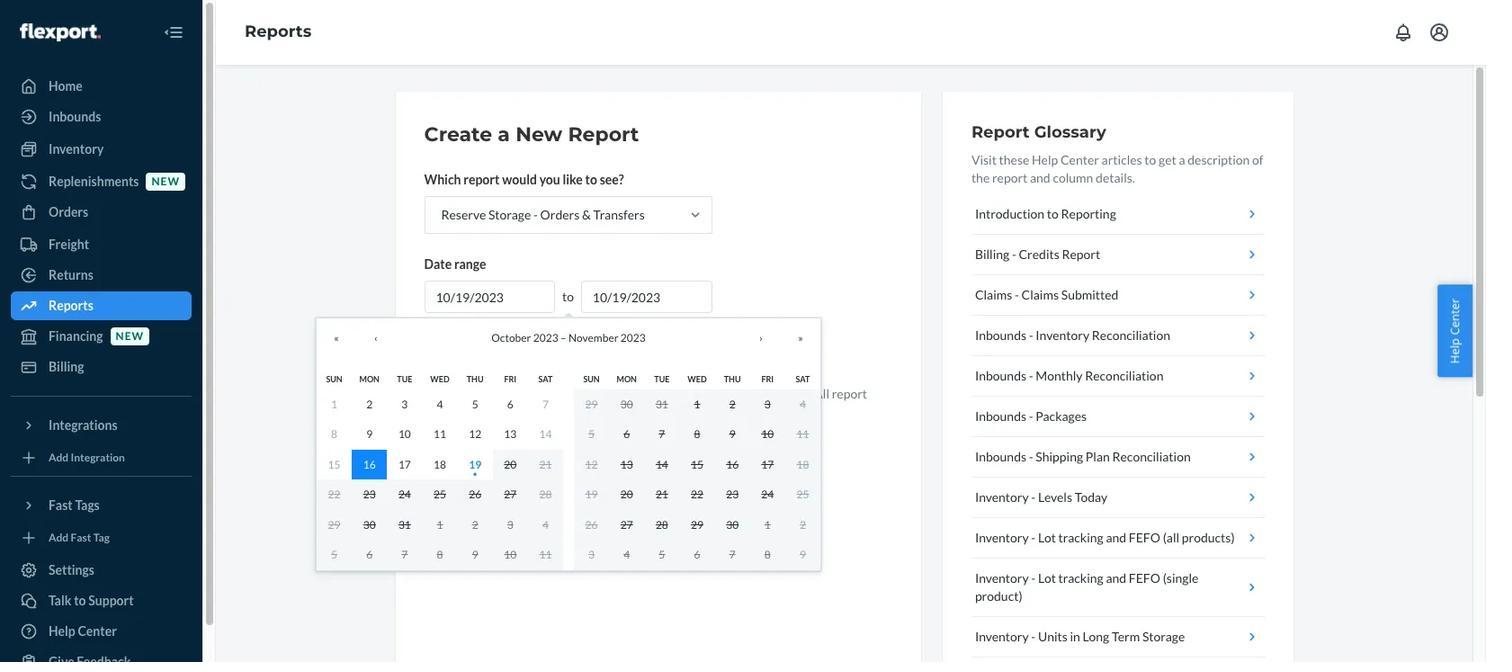 Task type: describe. For each thing, give the bounding box(es) containing it.
date range
[[424, 256, 486, 272]]

6 for december 6, 2023 element
[[694, 548, 700, 561]]

product)
[[975, 588, 1023, 604]]

1 horizontal spatial report
[[972, 122, 1030, 142]]

7 button down october 24, 2023 "element" at the left bottom of page
[[387, 540, 422, 570]]

freight link
[[11, 230, 192, 259]]

reconciliation for inbounds - monthly reconciliation
[[1085, 368, 1164, 383]]

22 for november 22, 2023 element
[[691, 488, 704, 501]]

8 button down december 1, 2023 element
[[750, 540, 785, 570]]

2 25 button from the left
[[785, 480, 821, 510]]

« button
[[317, 319, 356, 358]]

6 button down october 23, 2023 element
[[352, 540, 387, 570]]

1 button right the information
[[680, 389, 715, 419]]

0 vertical spatial november 1, 2023 element
[[694, 397, 700, 411]]

6 for topmost "november 6, 2023" element
[[624, 427, 630, 441]]

1 horizontal spatial orders
[[540, 207, 580, 222]]

3 down november 26, 2023 element
[[589, 548, 595, 561]]

integrations
[[49, 417, 118, 433]]

0 vertical spatial november 9, 2023 element
[[729, 427, 736, 441]]

2 horizontal spatial 30
[[726, 518, 739, 531]]

»
[[798, 331, 803, 345]]

4 down 'november 27, 2023' "element"
[[624, 548, 630, 561]]

10 for november 10, 2023 element to the bottom
[[504, 548, 517, 561]]

open account menu image
[[1429, 22, 1450, 43]]

inventory - lot tracking and fefo (all products)
[[975, 530, 1235, 545]]

inventory - units in long term storage button
[[972, 617, 1265, 658]]

october
[[492, 331, 531, 345]]

0 horizontal spatial 10 button
[[387, 419, 422, 449]]

column
[[1053, 170, 1094, 185]]

information
[[606, 386, 671, 401]]

1 18 button from the left
[[422, 449, 458, 480]]

november 29, 2023 element
[[691, 518, 704, 531]]

2 claims from the left
[[1022, 287, 1059, 302]]

visit these help center articles to get a description of the report and column details.
[[972, 152, 1264, 185]]

2 18 button from the left
[[785, 449, 821, 480]]

shipping
[[1036, 449, 1083, 464]]

8 button down october 25, 2023 element
[[422, 540, 458, 570]]

2 horizontal spatial 11 button
[[785, 419, 821, 449]]

1 horizontal spatial 10 button
[[493, 540, 528, 570]]

0 vertical spatial 31 button
[[644, 389, 680, 419]]

inbounds for inbounds - packages
[[975, 408, 1027, 424]]

3 right reflected on the bottom
[[765, 397, 771, 411]]

november 20, 2023 element
[[621, 488, 633, 501]]

integrations button
[[11, 411, 192, 440]]

the
[[972, 170, 990, 185]]

0 vertical spatial november 8, 2023 element
[[694, 427, 700, 441]]

fast tags
[[49, 498, 100, 513]]

for
[[561, 386, 578, 401]]

october 13, 2023 element
[[504, 427, 517, 441]]

introduction to reporting
[[975, 206, 1116, 221]]

november 17, 2023 element
[[761, 458, 774, 471]]

tuesday element for 31
[[654, 374, 670, 384]]

october 10, 2023 element
[[398, 427, 411, 441]]

sunday element for 1
[[326, 374, 343, 384]]

- for inbounds - packages
[[1029, 408, 1033, 424]]

2 button right be
[[715, 389, 750, 419]]

sunday element for 29
[[583, 374, 600, 384]]

1 horizontal spatial 28 button
[[644, 510, 680, 540]]

0 vertical spatial october 31, 2023 element
[[656, 397, 668, 411]]

3 left it on the left
[[402, 397, 408, 411]]

17 for november 17, 2023 element
[[761, 458, 774, 471]]

you
[[540, 172, 560, 187]]

hours
[[527, 386, 559, 401]]

inbounds for inbounds - inventory reconciliation
[[975, 328, 1027, 343]]

november 7, 2023 element for 7 button underneath october 24, 2023 "element" at the left bottom of page
[[402, 548, 408, 561]]

tags
[[75, 498, 100, 513]]

inventory for inventory - levels today
[[975, 489, 1029, 505]]

to right 'up'
[[503, 386, 515, 401]]

0 vertical spatial november 10, 2023 element
[[761, 427, 774, 441]]

november 30, 2023 element
[[726, 518, 739, 531]]

8 for october 8, 2023 element
[[331, 427, 337, 441]]

7 button up november 14, 2023 element
[[644, 419, 680, 449]]

0 vertical spatial november 6, 2023 element
[[624, 427, 630, 441]]

1 horizontal spatial 11 button
[[528, 540, 563, 570]]

- for inbounds - shipping plan reconciliation
[[1029, 449, 1033, 464]]

4 left all
[[800, 397, 806, 411]]

inbounds - inventory reconciliation button
[[972, 316, 1265, 356]]

it may take up to 2 hours for new information to be reflected in reports. all report time fields are in universal time (utc).
[[424, 386, 867, 419]]

all
[[815, 386, 830, 401]]

inventory - lot tracking and fefo (single product) button
[[972, 559, 1265, 617]]

» button
[[781, 319, 821, 358]]

1 17 button from the left
[[387, 449, 422, 480]]

0 horizontal spatial november 1, 2023 element
[[437, 518, 443, 531]]

report glossary
[[972, 122, 1106, 142]]

7 button down november 30, 2023 element
[[715, 540, 750, 570]]

november 14, 2023 element
[[656, 458, 668, 471]]

7 up november 14, 2023 element
[[659, 427, 665, 441]]

3 button left it on the left
[[387, 389, 422, 419]]

9 for the topmost november 9, 2023 element
[[729, 427, 736, 441]]

1 for october 1, 2023 element
[[331, 397, 337, 411]]

october 26, 2023 element
[[469, 488, 481, 501]]

6 button up november 13, 2023 element
[[609, 419, 644, 449]]

1 vertical spatial november 10, 2023 element
[[504, 548, 517, 561]]

inventory for inventory - units in long term storage
[[975, 629, 1029, 644]]

monday element for 2
[[359, 374, 380, 384]]

october 23, 2023 element
[[363, 488, 376, 501]]

fefo for (all
[[1129, 530, 1161, 545]]

0 horizontal spatial 14 button
[[528, 419, 563, 449]]

sat for 4
[[796, 374, 810, 384]]

range
[[454, 256, 486, 272]]

14 for october 14, 2023 element
[[539, 427, 552, 441]]

inventory - levels today button
[[972, 478, 1265, 518]]

7 down october 24, 2023 "element" at the left bottom of page
[[402, 548, 408, 561]]

fields
[[452, 404, 481, 419]]

18 for october 18, 2023 element at the left bottom of the page
[[434, 458, 446, 471]]

2 button up december 9, 2023 element
[[785, 510, 821, 540]]

would
[[502, 172, 537, 187]]

new inside it may take up to 2 hours for new information to be reflected in reports. all report time fields are in universal time (utc).
[[580, 386, 603, 401]]

december 2, 2023 element
[[800, 518, 806, 531]]

november 21, 2023 element
[[656, 488, 668, 501]]

1 button up october 8, 2023 element
[[317, 389, 352, 419]]

october 18, 2023 element
[[434, 458, 446, 471]]

15 for november 15, 2023 element
[[691, 458, 704, 471]]

1 for the top november 1, 2023 element
[[694, 397, 700, 411]]

inventory - units in long term storage
[[975, 629, 1185, 644]]

0 horizontal spatial 11 button
[[422, 419, 458, 449]]

27 for 'november 27, 2023' "element"
[[621, 518, 633, 531]]

december 4, 2023 element
[[624, 548, 630, 561]]

introduction
[[975, 206, 1045, 221]]

0 horizontal spatial 19 button
[[458, 449, 493, 480]]

1 vertical spatial fast
[[71, 531, 91, 545]]

2 15 button from the left
[[680, 449, 715, 480]]

19 for november 19, 2023 element on the left of the page
[[585, 488, 598, 501]]

0 horizontal spatial 13 button
[[493, 419, 528, 449]]

levels
[[1038, 489, 1073, 505]]

long
[[1083, 629, 1110, 644]]

fri for 3
[[762, 374, 774, 384]]

help center inside help center button
[[1447, 298, 1463, 364]]

inbounds - monthly reconciliation button
[[972, 356, 1265, 397]]

which report would you like to see?
[[424, 172, 624, 187]]

- for inventory - lot tracking and fefo (single product)
[[1031, 570, 1036, 586]]

create report
[[440, 345, 518, 360]]

see?
[[600, 172, 624, 187]]

home link
[[11, 72, 192, 101]]

to inside visit these help center articles to get a description of the report and column details.
[[1145, 152, 1157, 167]]

1 vertical spatial november 6, 2023 element
[[366, 548, 373, 561]]

1 horizontal spatial 20 button
[[609, 480, 644, 510]]

products)
[[1182, 530, 1235, 545]]

tue for 3
[[397, 374, 412, 384]]

5 for the right november 5, 2023 element
[[589, 427, 595, 441]]

billing for billing
[[49, 359, 84, 374]]

wed for 1
[[688, 374, 707, 384]]

units
[[1038, 629, 1068, 644]]

add fast tag
[[49, 531, 110, 545]]

1 vertical spatial in
[[504, 404, 514, 419]]

november 15, 2023 element
[[691, 458, 704, 471]]

introduction to reporting button
[[972, 194, 1265, 235]]

october 15, 2023 element
[[328, 458, 341, 471]]

1 horizontal spatial 30
[[621, 397, 633, 411]]

plan
[[1086, 449, 1110, 464]]

3 button down november 26, 2023 element
[[574, 540, 609, 570]]

2 horizontal spatial 10 button
[[750, 419, 785, 449]]

1 horizontal spatial november 5, 2023 element
[[589, 427, 595, 441]]

0 horizontal spatial 27 button
[[493, 480, 528, 510]]

submitted
[[1061, 287, 1119, 302]]

inbounds for inbounds - shipping plan reconciliation
[[975, 449, 1027, 464]]

talk to support
[[49, 593, 134, 608]]

1 button up december 8, 2023 element
[[750, 510, 785, 540]]

monday element for 30
[[617, 374, 637, 384]]

settings link
[[11, 556, 192, 585]]

december 1, 2023 element
[[765, 518, 771, 531]]

add integration link
[[11, 447, 192, 469]]

2 for the 2 button above december 9, 2023 element
[[800, 518, 806, 531]]

16 for november 16, 2023 element
[[726, 458, 739, 471]]

november 3, 2023 element for 3 button on the left of all
[[765, 397, 771, 411]]

9 button up november 16, 2023 element
[[715, 419, 750, 449]]

1 vertical spatial october 31, 2023 element
[[398, 518, 411, 531]]

24 for november 24, 2023 element
[[761, 488, 774, 501]]

3 button down october 27, 2023 element
[[493, 510, 528, 540]]

0 horizontal spatial 28 button
[[528, 480, 563, 510]]

›
[[759, 331, 763, 345]]

1 10/19/2023 from the left
[[436, 290, 504, 305]]

0 horizontal spatial november 9, 2023 element
[[472, 548, 478, 561]]

&
[[582, 207, 591, 222]]

› button
[[741, 319, 781, 358]]

«
[[334, 331, 339, 345]]

november 12, 2023 element
[[585, 458, 598, 471]]

0 horizontal spatial 12 button
[[458, 419, 493, 449]]

1 horizontal spatial 12 button
[[574, 449, 609, 480]]

- for inventory - levels today
[[1031, 489, 1036, 505]]

october 20, 2023 element
[[504, 458, 517, 471]]

date
[[424, 256, 452, 272]]

and inside visit these help center articles to get a description of the report and column details.
[[1030, 170, 1051, 185]]

saturday element for 4
[[796, 374, 810, 384]]

29 for right 29 button
[[691, 518, 704, 531]]

inbounds - inventory reconciliation
[[975, 328, 1171, 343]]

0 horizontal spatial help
[[49, 624, 75, 639]]

0 horizontal spatial storage
[[489, 207, 531, 222]]

are
[[483, 404, 502, 419]]

get
[[1159, 152, 1177, 167]]

1 vertical spatial november 11, 2023 element
[[539, 548, 552, 561]]

1 horizontal spatial 27 button
[[609, 510, 644, 540]]

monthly
[[1036, 368, 1083, 383]]

october 17, 2023 element
[[398, 458, 411, 471]]

5 for "december 5, 2023" element
[[659, 548, 665, 561]]

talk to support button
[[11, 587, 192, 615]]

october 7, 2023 element
[[542, 397, 549, 411]]

universal
[[517, 404, 569, 419]]

add for add integration
[[49, 451, 69, 465]]

tue for 31
[[654, 374, 670, 384]]

6 button up october 13, 2023 element
[[493, 389, 528, 419]]

1 horizontal spatial 30 button
[[609, 389, 644, 419]]

1 22 button from the left
[[317, 480, 352, 510]]

billing link
[[11, 353, 192, 382]]

reflected
[[704, 386, 754, 401]]

saturday element for 7
[[538, 374, 553, 384]]

claims - claims submitted
[[975, 287, 1119, 302]]

reserve storage - orders & transfers
[[441, 207, 645, 222]]

29 for the left 29 button
[[328, 518, 341, 531]]

thursday element for 2
[[724, 374, 741, 384]]

report left the would
[[464, 172, 500, 187]]

mon for 30
[[617, 374, 637, 384]]

0 horizontal spatial november 4, 2023 element
[[542, 518, 549, 531]]

reporting
[[1061, 206, 1116, 221]]

fast inside dropdown button
[[49, 498, 73, 513]]

november 3, 2023 element for 3 button below october 27, 2023 element
[[507, 518, 514, 531]]

inbounds - monthly reconciliation
[[975, 368, 1164, 383]]

november 27, 2023 element
[[621, 518, 633, 531]]

2 button down october 26, 2023 element
[[458, 510, 493, 540]]

‹
[[374, 331, 378, 345]]

9 button up october 16, 2023 element
[[352, 419, 387, 449]]

21 for october 21, 2023 element
[[539, 458, 552, 471]]

2 for the 2 button underneath october 26, 2023 element
[[472, 518, 478, 531]]

talk
[[49, 593, 72, 608]]

13 for october 13, 2023 element
[[504, 427, 517, 441]]

december 6, 2023 element
[[694, 548, 700, 561]]

2 for the 2 button above october 9, 2023 element
[[366, 397, 373, 411]]

2 inside it may take up to 2 hours for new information to be reflected in reports. all report time fields are in universal time (utc).
[[517, 386, 525, 401]]

0 horizontal spatial november 5, 2023 element
[[331, 548, 337, 561]]

2 horizontal spatial 29 button
[[680, 510, 715, 540]]

storage inside button
[[1143, 629, 1185, 644]]

in inside button
[[1070, 629, 1081, 644]]

inventory link
[[11, 135, 192, 164]]

inbounds for inbounds
[[49, 109, 101, 124]]

9 button down october 26, 2023 element
[[458, 540, 493, 570]]

17 for october 17, 2023 element
[[398, 458, 411, 471]]

20 for october 20, 2023 element
[[504, 458, 517, 471]]

(all
[[1163, 530, 1180, 545]]

1 horizontal spatial 13 button
[[609, 449, 644, 480]]

visit
[[972, 152, 997, 167]]

0 horizontal spatial 29 button
[[317, 510, 352, 540]]

billing - credits report
[[975, 247, 1101, 262]]

7 left for
[[542, 397, 549, 411]]

inbounds - packages
[[975, 408, 1087, 424]]

create for create report
[[440, 345, 479, 360]]

october 2, 2023 element
[[366, 397, 373, 411]]

0 vertical spatial a
[[498, 122, 510, 147]]

0 horizontal spatial 21 button
[[528, 449, 563, 480]]

october 3, 2023 element
[[402, 397, 408, 411]]

december 9, 2023 element
[[800, 548, 806, 561]]

1 2023 from the left
[[533, 331, 558, 345]]

4 right it on the left
[[437, 397, 443, 411]]

take
[[461, 386, 485, 401]]

these
[[999, 152, 1030, 167]]

8 for december 8, 2023 element
[[765, 548, 771, 561]]

2 10/19/2023 from the left
[[593, 290, 661, 305]]

home
[[49, 78, 83, 94]]

returns
[[49, 267, 93, 283]]

0 horizontal spatial orders
[[49, 204, 88, 220]]

october 8, 2023 element
[[331, 427, 337, 441]]

1 horizontal spatial 29 button
[[574, 389, 609, 419]]

like
[[563, 172, 583, 187]]

2 horizontal spatial 30 button
[[715, 510, 750, 540]]

0 horizontal spatial 30 button
[[352, 510, 387, 540]]

inventory up monthly
[[1036, 328, 1090, 343]]

it
[[424, 386, 433, 401]]

create for create a new report
[[424, 122, 492, 147]]

help center link
[[11, 617, 192, 646]]

7 button up october 14, 2023 element
[[528, 389, 563, 419]]

fri for 6
[[504, 374, 517, 384]]

23 for october 23, 2023 element
[[363, 488, 376, 501]]

4 down october 28, 2023 element
[[542, 518, 549, 531]]



Task type: locate. For each thing, give the bounding box(es) containing it.
2 wednesday element from the left
[[688, 374, 707, 384]]

reports inside reports link
[[49, 298, 93, 313]]

1 horizontal spatial 19 button
[[574, 480, 609, 510]]

22 button
[[317, 480, 352, 510], [680, 480, 715, 510]]

0 horizontal spatial 17 button
[[387, 449, 422, 480]]

29 button up december 6, 2023 element
[[680, 510, 715, 540]]

2 fri from the left
[[762, 374, 774, 384]]

1 thu from the left
[[467, 374, 484, 384]]

26 button down october 19, 2023 element at the bottom of the page
[[458, 480, 493, 510]]

0 vertical spatial reports
[[245, 22, 312, 42]]

- inside 'inbounds - packages' button
[[1029, 408, 1033, 424]]

november 28, 2023 element
[[656, 518, 668, 531]]

saturday element
[[538, 374, 553, 384], [796, 374, 810, 384]]

november 3, 2023 element
[[765, 397, 771, 411], [507, 518, 514, 531]]

add for add fast tag
[[49, 531, 69, 545]]

inbounds inside "button"
[[975, 449, 1027, 464]]

november 23, 2023 element
[[726, 488, 739, 501]]

31 down october 24, 2023 "element" at the left bottom of page
[[398, 518, 411, 531]]

2 lot from the top
[[1038, 570, 1056, 586]]

sat
[[538, 374, 553, 384], [796, 374, 810, 384]]

- for claims - claims submitted
[[1015, 287, 1019, 302]]

sunday element
[[326, 374, 343, 384], [583, 374, 600, 384]]

november 4, 2023 element
[[800, 397, 806, 411], [542, 518, 549, 531]]

21 button up october 28, 2023 element
[[528, 449, 563, 480]]

reconciliation inside "button"
[[1113, 449, 1191, 464]]

fefo inside inventory - lot tracking and fefo (single product)
[[1129, 570, 1161, 586]]

orders link
[[11, 198, 192, 227]]

reconciliation for inbounds - inventory reconciliation
[[1092, 328, 1171, 343]]

0 horizontal spatial november 8, 2023 element
[[437, 548, 443, 561]]

18 button
[[422, 449, 458, 480], [785, 449, 821, 480]]

10 for october 10, 2023 element
[[398, 427, 411, 441]]

claims - claims submitted button
[[972, 275, 1265, 316]]

1 friday element from the left
[[504, 374, 517, 384]]

18
[[434, 458, 446, 471], [797, 458, 809, 471]]

11 down time
[[434, 427, 446, 441]]

1 left reflected on the bottom
[[694, 397, 700, 411]]

time
[[572, 404, 599, 419]]

0 vertical spatial in
[[756, 386, 766, 401]]

2 sunday element from the left
[[583, 374, 600, 384]]

report for create a new report
[[568, 122, 639, 147]]

fast left tags
[[49, 498, 73, 513]]

2 24 from the left
[[761, 488, 774, 501]]

21 button up november 28, 2023 element at the left of the page
[[644, 480, 680, 510]]

1 24 button from the left
[[387, 480, 422, 510]]

11 left december 3, 2023 "element"
[[539, 548, 552, 561]]

16 up october 23, 2023 element
[[363, 458, 376, 471]]

1 horizontal spatial 20
[[621, 488, 633, 501]]

2 horizontal spatial report
[[1062, 247, 1101, 262]]

- up inventory - units in long term storage
[[1031, 570, 1036, 586]]

10
[[398, 427, 411, 441], [761, 427, 774, 441], [504, 548, 517, 561]]

2 tuesday element from the left
[[654, 374, 670, 384]]

- left 'credits'
[[1012, 247, 1017, 262]]

1 horizontal spatial 10
[[504, 548, 517, 561]]

transfers
[[593, 207, 645, 222]]

0 vertical spatial november 4, 2023 element
[[800, 397, 806, 411]]

2 add from the top
[[49, 531, 69, 545]]

0 horizontal spatial november 11, 2023 element
[[539, 548, 552, 561]]

0 horizontal spatial 16 button
[[352, 449, 387, 480]]

10 up october 17, 2023 element
[[398, 427, 411, 441]]

1 horizontal spatial billing
[[975, 247, 1010, 262]]

3 button left all
[[750, 389, 785, 419]]

description
[[1188, 152, 1250, 167]]

26 for november 26, 2023 element
[[585, 518, 598, 531]]

help
[[1032, 152, 1058, 167], [1447, 338, 1463, 364], [49, 624, 75, 639]]

1 horizontal spatial november 8, 2023 element
[[694, 427, 700, 441]]

tag
[[93, 531, 110, 545]]

1 horizontal spatial mon
[[617, 374, 637, 384]]

wednesday element
[[430, 374, 450, 384], [688, 374, 707, 384]]

2 sun from the left
[[583, 374, 600, 384]]

2 thu from the left
[[724, 374, 741, 384]]

1 sat from the left
[[538, 374, 553, 384]]

25 for november 25, 2023 element
[[797, 488, 809, 501]]

8 button up november 15, 2023 element
[[680, 419, 715, 449]]

7
[[542, 397, 549, 411], [659, 427, 665, 441], [402, 548, 408, 561], [729, 548, 736, 561]]

- inside inventory - units in long term storage button
[[1031, 629, 1036, 644]]

1 horizontal spatial november 7, 2023 element
[[659, 427, 665, 441]]

15
[[328, 458, 341, 471], [691, 458, 704, 471]]

11 button
[[422, 419, 458, 449], [785, 419, 821, 449], [528, 540, 563, 570]]

help inside button
[[1447, 338, 1463, 364]]

october 5, 2023 element
[[472, 397, 478, 411]]

25 button
[[422, 480, 458, 510], [785, 480, 821, 510]]

0 vertical spatial november 7, 2023 element
[[659, 427, 665, 441]]

27 for october 27, 2023 element
[[504, 488, 517, 501]]

sun up october 1, 2023 element
[[326, 374, 343, 384]]

- inside billing - credits report button
[[1012, 247, 1017, 262]]

23
[[363, 488, 376, 501], [726, 488, 739, 501]]

october 6, 2023 element
[[507, 397, 514, 411]]

november 6, 2023 element
[[624, 427, 630, 441], [366, 548, 373, 561]]

0 horizontal spatial october 30, 2023 element
[[363, 518, 376, 531]]

22 up november 29, 2023 element
[[691, 488, 704, 501]]

- inside inventory - lot tracking and fefo (single product)
[[1031, 570, 1036, 586]]

tracking inside inventory - lot tracking and fefo (single product)
[[1059, 570, 1104, 586]]

30 button
[[609, 389, 644, 419], [352, 510, 387, 540], [715, 510, 750, 540]]

1 wednesday element from the left
[[430, 374, 450, 384]]

2 15 from the left
[[691, 458, 704, 471]]

31 for the top 'october 31, 2023' element
[[656, 397, 668, 411]]

0 horizontal spatial reports link
[[11, 292, 192, 320]]

12 for 'october 12, 2023' element
[[469, 427, 481, 441]]

fefo left (single
[[1129, 570, 1161, 586]]

4 button
[[422, 389, 458, 419], [785, 389, 821, 419], [528, 510, 563, 540], [609, 540, 644, 570]]

1 horizontal spatial november 9, 2023 element
[[729, 427, 736, 441]]

november 11, 2023 element
[[797, 427, 809, 441], [539, 548, 552, 561]]

inbounds for inbounds - monthly reconciliation
[[975, 368, 1027, 383]]

november 10, 2023 element up november 17, 2023 element
[[761, 427, 774, 441]]

2 sat from the left
[[796, 374, 810, 384]]

2 17 from the left
[[761, 458, 774, 471]]

new
[[516, 122, 563, 147]]

0 horizontal spatial 12
[[469, 427, 481, 441]]

13 button
[[493, 419, 528, 449], [609, 449, 644, 480]]

1 horizontal spatial 21 button
[[644, 480, 680, 510]]

1 up december 8, 2023 element
[[765, 518, 771, 531]]

lot for inventory - lot tracking and fefo (single product)
[[1038, 570, 1056, 586]]

8 for the topmost november 8, 2023 element
[[694, 427, 700, 441]]

november 18, 2023 element
[[797, 458, 809, 471]]

1 horizontal spatial 19
[[585, 488, 598, 501]]

billing for billing - credits report
[[975, 247, 1010, 262]]

- left "packages"
[[1029, 408, 1033, 424]]

november 2, 2023 element for the 2 button to the right of be
[[729, 397, 736, 411]]

october 25, 2023 element
[[434, 488, 446, 501]]

add fast tag link
[[11, 527, 192, 549]]

tuesday element for 3
[[397, 374, 412, 384]]

1 lot from the top
[[1038, 530, 1056, 545]]

8 for bottom november 8, 2023 element
[[437, 548, 443, 561]]

- left "units"
[[1031, 629, 1036, 644]]

fast tags button
[[11, 491, 192, 520]]

2 button
[[352, 389, 387, 419], [715, 389, 750, 419], [458, 510, 493, 540], [785, 510, 821, 540]]

and inside inventory - lot tracking and fefo (single product)
[[1106, 570, 1127, 586]]

center inside button
[[1447, 298, 1463, 335]]

mon
[[359, 374, 380, 384], [617, 374, 637, 384]]

0 horizontal spatial fri
[[504, 374, 517, 384]]

2 vertical spatial reconciliation
[[1113, 449, 1191, 464]]

12 for november 12, 2023 element
[[585, 458, 598, 471]]

inventory for inventory - lot tracking and fefo (single product)
[[975, 570, 1029, 586]]

25 button down october 18, 2023 element at the left bottom of the page
[[422, 480, 458, 510]]

1 wed from the left
[[430, 374, 450, 384]]

2 22 from the left
[[691, 488, 704, 501]]

31
[[656, 397, 668, 411], [398, 518, 411, 531]]

create up the which
[[424, 122, 492, 147]]

to left reporting
[[1047, 206, 1059, 221]]

2 17 button from the left
[[750, 449, 785, 480]]

19 button up november 26, 2023 element
[[574, 480, 609, 510]]

31 button
[[644, 389, 680, 419], [387, 510, 422, 540]]

1 16 from the left
[[363, 458, 376, 471]]

1 horizontal spatial 24 button
[[750, 480, 785, 510]]

add up 'settings'
[[49, 531, 69, 545]]

create report button
[[424, 335, 533, 371]]

friday element for 6
[[504, 374, 517, 384]]

2 wed from the left
[[688, 374, 707, 384]]

6 for october 6, 2023 element
[[507, 397, 514, 411]]

2 button up october 9, 2023 element
[[352, 389, 387, 419]]

and left column
[[1030, 170, 1051, 185]]

0 horizontal spatial 19
[[469, 458, 481, 471]]

1 vertical spatial and
[[1106, 530, 1127, 545]]

october 29, 2023 element for 29 button to the middle
[[585, 397, 598, 411]]

2 tue from the left
[[654, 374, 670, 384]]

november 11, 2023 element up november 18, 2023 element
[[797, 427, 809, 441]]

1 vertical spatial reconciliation
[[1085, 368, 1164, 383]]

23 for november 23, 2023 element
[[726, 488, 739, 501]]

1 thursday element from the left
[[467, 374, 484, 384]]

inventory down inventory - levels today
[[975, 530, 1029, 545]]

9 button down december 2, 2023 element
[[785, 540, 821, 570]]

november 6, 2023 element down (utc).
[[624, 427, 630, 441]]

2 vertical spatial help
[[49, 624, 75, 639]]

new up orders link
[[152, 175, 180, 188]]

2 horizontal spatial center
[[1447, 298, 1463, 335]]

0 vertical spatial help
[[1032, 152, 1058, 167]]

8 up november 15, 2023 element
[[694, 427, 700, 441]]

november 16, 2023 element
[[726, 458, 739, 471]]

billing inside button
[[975, 247, 1010, 262]]

november 3, 2023 element down october 27, 2023 element
[[507, 518, 514, 531]]

inbounds - packages button
[[972, 397, 1265, 437]]

0 vertical spatial 13
[[504, 427, 517, 441]]

0 horizontal spatial center
[[78, 624, 117, 639]]

6 button
[[493, 389, 528, 419], [609, 419, 644, 449], [352, 540, 387, 570], [680, 540, 715, 570]]

13 button up the november 20, 2023 element
[[609, 449, 644, 480]]

0 vertical spatial 26
[[469, 488, 481, 501]]

1 sunday element from the left
[[326, 374, 343, 384]]

1 horizontal spatial 25
[[797, 488, 809, 501]]

1 vertical spatial 20
[[621, 488, 633, 501]]

1 horizontal spatial reports link
[[245, 22, 312, 42]]

5 for left november 5, 2023 element
[[331, 548, 337, 561]]

28
[[539, 488, 552, 501], [656, 518, 668, 531]]

october 29, 2023 element for the left 29 button
[[328, 518, 341, 531]]

1 vertical spatial tracking
[[1059, 570, 1104, 586]]

inventory up the replenishments on the left of page
[[49, 141, 104, 157]]

financing
[[49, 328, 103, 344]]

october 27, 2023 element
[[504, 488, 517, 501]]

october 30, 2023 element for the middle 30 button
[[621, 397, 633, 411]]

20 for the november 20, 2023 element
[[621, 488, 633, 501]]

october 9, 2023 element
[[366, 427, 373, 441]]

0 horizontal spatial wednesday element
[[430, 374, 450, 384]]

0 vertical spatial 31
[[656, 397, 668, 411]]

november 19, 2023 element
[[585, 488, 598, 501]]

1 horizontal spatial 16 button
[[715, 449, 750, 480]]

returns link
[[11, 261, 192, 290]]

9 for leftmost november 9, 2023 element
[[472, 548, 478, 561]]

7 button
[[528, 389, 563, 419], [644, 419, 680, 449], [387, 540, 422, 570], [715, 540, 750, 570]]

1 vertical spatial november 4, 2023 element
[[542, 518, 549, 531]]

add inside add integration link
[[49, 451, 69, 465]]

mon for 2
[[359, 374, 380, 384]]

1 button down october 25, 2023 element
[[422, 510, 458, 540]]

- inside inbounds - monthly reconciliation button
[[1029, 368, 1033, 383]]

november 2, 2023 element for the 2 button underneath october 26, 2023 element
[[472, 518, 478, 531]]

2 2023 from the left
[[621, 331, 646, 345]]

close navigation image
[[163, 22, 184, 43]]

1 vertical spatial 31 button
[[387, 510, 422, 540]]

1 saturday element from the left
[[538, 374, 553, 384]]

thu
[[467, 374, 484, 384], [724, 374, 741, 384]]

21 up november 28, 2023 element at the left of the page
[[656, 488, 668, 501]]

mon up the information
[[617, 374, 637, 384]]

- inside claims - claims submitted button
[[1015, 287, 1019, 302]]

- inside inbounds - shipping plan reconciliation "button"
[[1029, 449, 1033, 464]]

november 13, 2023 element
[[621, 458, 633, 471]]

14 for november 14, 2023 element
[[656, 458, 668, 471]]

0 horizontal spatial 14
[[539, 427, 552, 441]]

–
[[561, 331, 567, 345]]

october 16, 2023 element
[[363, 458, 376, 471]]

lot up "units"
[[1038, 570, 1056, 586]]

create inside button
[[440, 345, 479, 360]]

14
[[539, 427, 552, 441], [656, 458, 668, 471]]

wednesday element for 4
[[430, 374, 450, 384]]

2 monday element from the left
[[617, 374, 637, 384]]

november 9, 2023 element down october 26, 2023 element
[[472, 548, 478, 561]]

1 horizontal spatial november 10, 2023 element
[[761, 427, 774, 441]]

tuesday element
[[397, 374, 412, 384], [654, 374, 670, 384]]

1 for left november 1, 2023 element
[[437, 518, 443, 531]]

report inside button
[[481, 345, 518, 360]]

0 horizontal spatial 30
[[363, 518, 376, 531]]

1 for december 1, 2023 element
[[765, 518, 771, 531]]

october 14, 2023 element
[[539, 427, 552, 441]]

october 24, 2023 element
[[398, 488, 411, 501]]

inventory
[[49, 141, 104, 157], [1036, 328, 1090, 343], [975, 489, 1029, 505], [975, 530, 1029, 545], [975, 570, 1029, 586], [975, 629, 1029, 644]]

6 for "november 6, 2023" element to the bottom
[[366, 548, 373, 561]]

2 saturday element from the left
[[796, 374, 810, 384]]

8 down october 25, 2023 element
[[437, 548, 443, 561]]

october 31, 2023 element down october 24, 2023 "element" at the left bottom of page
[[398, 518, 411, 531]]

0 horizontal spatial 20 button
[[493, 449, 528, 480]]

-
[[534, 207, 538, 222], [1012, 247, 1017, 262], [1015, 287, 1019, 302], [1029, 328, 1033, 343], [1029, 368, 1033, 383], [1029, 408, 1033, 424], [1029, 449, 1033, 464], [1031, 489, 1036, 505], [1031, 530, 1036, 545], [1031, 570, 1036, 586], [1031, 629, 1036, 644]]

28 for november 28, 2023 element at the left of the page
[[656, 518, 668, 531]]

1 horizontal spatial 27
[[621, 518, 633, 531]]

24 down november 17, 2023 element
[[761, 488, 774, 501]]

reports.
[[769, 386, 812, 401]]

up
[[487, 386, 501, 401]]

thursday element
[[467, 374, 484, 384], [724, 374, 741, 384]]

october 22, 2023 element
[[328, 488, 341, 501]]

19 for october 19, 2023 element at the bottom of the page
[[469, 458, 481, 471]]

center inside visit these help center articles to get a description of the report and column details.
[[1061, 152, 1099, 167]]

december 5, 2023 element
[[659, 548, 665, 561]]

1 horizontal spatial new
[[152, 175, 180, 188]]

16 for october 16, 2023 element
[[363, 458, 376, 471]]

sunday element up october 1, 2023 element
[[326, 374, 343, 384]]

2 22 button from the left
[[680, 480, 715, 510]]

credits
[[1019, 247, 1060, 262]]

24 for october 24, 2023 "element" at the left bottom of page
[[398, 488, 411, 501]]

1 22 from the left
[[328, 488, 341, 501]]

23 button up november 30, 2023 element
[[715, 480, 750, 510]]

november 6, 2023 element down october 23, 2023 element
[[366, 548, 373, 561]]

november 5, 2023 element down "october 22, 2023" element
[[331, 548, 337, 561]]

integration
[[71, 451, 125, 465]]

october 31, 2023 element
[[656, 397, 668, 411], [398, 518, 411, 531]]

1 horizontal spatial 23 button
[[715, 480, 750, 510]]

november 24, 2023 element
[[761, 488, 774, 501]]

add inside 'add fast tag' link
[[49, 531, 69, 545]]

orders up freight
[[49, 204, 88, 220]]

october 30, 2023 element
[[621, 397, 633, 411], [363, 518, 376, 531]]

to left be
[[673, 386, 685, 401]]

1 tue from the left
[[397, 374, 412, 384]]

friday element for 3
[[762, 374, 774, 384]]

20 button
[[493, 449, 528, 480], [609, 480, 644, 510]]

inbounds left "packages"
[[975, 408, 1027, 424]]

21 for november 21, 2023 element
[[656, 488, 668, 501]]

5
[[472, 397, 478, 411], [589, 427, 595, 441], [331, 548, 337, 561], [659, 548, 665, 561]]

6
[[507, 397, 514, 411], [624, 427, 630, 441], [366, 548, 373, 561], [694, 548, 700, 561]]

new
[[152, 175, 180, 188], [116, 330, 144, 343], [580, 386, 603, 401]]

november 8, 2023 element
[[694, 427, 700, 441], [437, 548, 443, 561]]

1 tracking from the top
[[1059, 530, 1104, 545]]

freight
[[49, 237, 89, 252]]

fefo left (all
[[1129, 530, 1161, 545]]

inventory inside inventory - lot tracking and fefo (single product)
[[975, 570, 1029, 586]]

2 tracking from the top
[[1059, 570, 1104, 586]]

0 vertical spatial 20
[[504, 458, 517, 471]]

december 7, 2023 element
[[729, 548, 736, 561]]

october 29, 2023 element
[[585, 397, 598, 411], [328, 518, 341, 531]]

13 up the november 20, 2023 element
[[621, 458, 633, 471]]

new for financing
[[116, 330, 144, 343]]

10 button up october 17, 2023 element
[[387, 419, 422, 449]]

0 horizontal spatial sunday element
[[326, 374, 343, 384]]

28 button down october 21, 2023 element
[[528, 480, 563, 510]]

inventory - levels today
[[975, 489, 1108, 505]]

1 horizontal spatial 14 button
[[644, 449, 680, 480]]

1 tuesday element from the left
[[397, 374, 412, 384]]

1 horizontal spatial 15
[[691, 458, 704, 471]]

0 horizontal spatial a
[[498, 122, 510, 147]]

1 monday element from the left
[[359, 374, 380, 384]]

1 horizontal spatial november 11, 2023 element
[[797, 427, 809, 441]]

12 button up november 19, 2023 element on the left of the page
[[574, 449, 609, 480]]

25 for october 25, 2023 element
[[434, 488, 446, 501]]

november 7, 2023 element for 7 button above november 14, 2023 element
[[659, 427, 665, 441]]

0 vertical spatial fefo
[[1129, 530, 1161, 545]]

1 horizontal spatial 11
[[539, 548, 552, 561]]

help center button
[[1438, 285, 1473, 377]]

reconciliation down 'inbounds - packages' button
[[1113, 449, 1191, 464]]

to inside button
[[1047, 206, 1059, 221]]

to up october 2023 – november 2023
[[562, 289, 574, 304]]

create up may
[[440, 345, 479, 360]]

flexport logo image
[[20, 23, 101, 41]]

13 button up october 20, 2023 element
[[493, 419, 528, 449]]

2 16 from the left
[[726, 458, 739, 471]]

october 11, 2023 element
[[434, 427, 446, 441]]

inbounds
[[49, 109, 101, 124], [975, 328, 1027, 343], [975, 368, 1027, 383], [975, 408, 1027, 424], [975, 449, 1027, 464]]

15 up "october 22, 2023" element
[[328, 458, 341, 471]]

- inside inbounds - inventory reconciliation button
[[1029, 328, 1033, 343]]

report inside button
[[1062, 247, 1101, 262]]

lot inside inventory - lot tracking and fefo (single product)
[[1038, 570, 1056, 586]]

7 down november 30, 2023 element
[[729, 548, 736, 561]]

2 25 from the left
[[797, 488, 809, 501]]

report inside it may take up to 2 hours for new information to be reflected in reports. all report time fields are in universal time (utc).
[[832, 386, 867, 401]]

0 horizontal spatial 26 button
[[458, 480, 493, 510]]

0 vertical spatial 14
[[539, 427, 552, 441]]

november 10, 2023 element
[[761, 427, 774, 441], [504, 548, 517, 561]]

november 7, 2023 element
[[659, 427, 665, 441], [402, 548, 408, 561]]

1 sun from the left
[[326, 374, 343, 384]]

1 vertical spatial november 7, 2023 element
[[402, 548, 408, 561]]

november
[[569, 331, 619, 345]]

october 12, 2023 element
[[469, 427, 481, 441]]

2 horizontal spatial 11
[[797, 427, 809, 441]]

storage
[[489, 207, 531, 222], [1143, 629, 1185, 644]]

october 30, 2023 element for the leftmost 30 button
[[363, 518, 376, 531]]

1 vertical spatial november 9, 2023 element
[[472, 548, 478, 561]]

2 23 button from the left
[[715, 480, 750, 510]]

29
[[585, 397, 598, 411], [328, 518, 341, 531], [691, 518, 704, 531]]

inventory for inventory
[[49, 141, 104, 157]]

and inside inventory - lot tracking and fefo (all products) button
[[1106, 530, 1127, 545]]

0 horizontal spatial tue
[[397, 374, 412, 384]]

to inside "button"
[[74, 593, 86, 608]]

monday element
[[359, 374, 380, 384], [617, 374, 637, 384]]

inventory for inventory - lot tracking and fefo (all products)
[[975, 530, 1029, 545]]

1 25 button from the left
[[422, 480, 458, 510]]

friday element
[[504, 374, 517, 384], [762, 374, 774, 384]]

1 fri from the left
[[504, 374, 517, 384]]

0 horizontal spatial 27
[[504, 488, 517, 501]]

inbounds down home
[[49, 109, 101, 124]]

new up billing link
[[116, 330, 144, 343]]

2 friday element from the left
[[762, 374, 774, 384]]

details.
[[1096, 170, 1135, 185]]

1 17 from the left
[[398, 458, 411, 471]]

1 16 button from the left
[[352, 449, 387, 480]]

2 thursday element from the left
[[724, 374, 741, 384]]

2 18 from the left
[[797, 458, 809, 471]]

- for inventory - units in long term storage
[[1031, 629, 1036, 644]]

0 vertical spatial october 29, 2023 element
[[585, 397, 598, 411]]

2 for the 2 button to the right of be
[[729, 397, 736, 411]]

13 for november 13, 2023 element
[[621, 458, 633, 471]]

28 for october 28, 2023 element
[[539, 488, 552, 501]]

lot inside inventory - lot tracking and fefo (all products) button
[[1038, 530, 1056, 545]]

18 for november 18, 2023 element
[[797, 458, 809, 471]]

22 for "october 22, 2023" element
[[328, 488, 341, 501]]

report for billing - credits report
[[1062, 247, 1101, 262]]

15 for the october 15, 2023 element
[[328, 458, 341, 471]]

2 24 button from the left
[[750, 480, 785, 510]]

november 10, 2023 element down october 27, 2023 element
[[504, 548, 517, 561]]

1 claims from the left
[[975, 287, 1013, 302]]

- inside the inventory - levels today button
[[1031, 489, 1036, 505]]

thu for 5
[[467, 374, 484, 384]]

0 vertical spatial november 11, 2023 element
[[797, 427, 809, 441]]

1 23 from the left
[[363, 488, 376, 501]]

reports link
[[245, 22, 312, 42], [11, 292, 192, 320]]

1 horizontal spatial storage
[[1143, 629, 1185, 644]]

8 down october 1, 2023 element
[[331, 427, 337, 441]]

29 button right october 7, 2023 'element' on the bottom
[[574, 389, 609, 419]]

november 2, 2023 element down october 26, 2023 element
[[472, 518, 478, 531]]

wednesday element for 1
[[688, 374, 707, 384]]

2 23 from the left
[[726, 488, 739, 501]]

1 horizontal spatial 26 button
[[574, 510, 609, 540]]

november 1, 2023 element down october 25, 2023 element
[[437, 518, 443, 531]]

add integration
[[49, 451, 125, 465]]

0 vertical spatial billing
[[975, 247, 1010, 262]]

report inside visit these help center articles to get a description of the report and column details.
[[992, 170, 1028, 185]]

to right like
[[585, 172, 597, 187]]

november 7, 2023 element down october 24, 2023 "element" at the left bottom of page
[[402, 548, 408, 561]]

sun for 29
[[583, 374, 600, 384]]

1 horizontal spatial help center
[[1447, 298, 1463, 364]]

3 down october 27, 2023 element
[[507, 518, 514, 531]]

settings
[[49, 562, 94, 578]]

0 horizontal spatial thursday element
[[467, 374, 484, 384]]

6 right 'up'
[[507, 397, 514, 411]]

articles
[[1102, 152, 1142, 167]]

support
[[88, 593, 134, 608]]

claims
[[975, 287, 1013, 302], [1022, 287, 1059, 302]]

1 horizontal spatial 31
[[656, 397, 668, 411]]

- inside inventory - lot tracking and fefo (all products) button
[[1031, 530, 1036, 545]]

1 horizontal spatial reports
[[245, 22, 312, 42]]

october 1, 2023 element
[[331, 397, 337, 411]]

31 for 'october 31, 2023' element to the bottom
[[398, 518, 411, 531]]

october 28, 2023 element
[[539, 488, 552, 501]]

2 16 button from the left
[[715, 449, 750, 480]]

1 fefo from the top
[[1129, 530, 1161, 545]]

1 mon from the left
[[359, 374, 380, 384]]

november 25, 2023 element
[[797, 488, 809, 501]]

1 24 from the left
[[398, 488, 411, 501]]

24 down october 17, 2023 element
[[398, 488, 411, 501]]

billing - credits report button
[[972, 235, 1265, 275]]

and
[[1030, 170, 1051, 185], [1106, 530, 1127, 545], [1106, 570, 1127, 586]]

2 fefo from the top
[[1129, 570, 1161, 586]]

0 horizontal spatial november 10, 2023 element
[[504, 548, 517, 561]]

reserve
[[441, 207, 486, 222]]

0 horizontal spatial 10
[[398, 427, 411, 441]]

december 3, 2023 element
[[589, 548, 595, 561]]

0 vertical spatial add
[[49, 451, 69, 465]]

1 25 from the left
[[434, 488, 446, 501]]

help inside visit these help center articles to get a description of the report and column details.
[[1032, 152, 1058, 167]]

1 18 from the left
[[434, 458, 446, 471]]

0 vertical spatial 19
[[469, 458, 481, 471]]

0 horizontal spatial monday element
[[359, 374, 380, 384]]

9 down the october 2, 2023 'element'
[[366, 427, 373, 441]]

1 down october 25, 2023 element
[[437, 518, 443, 531]]

21 up october 28, 2023 element
[[539, 458, 552, 471]]

november 9, 2023 element
[[729, 427, 736, 441], [472, 548, 478, 561]]

22 down the october 15, 2023 element
[[328, 488, 341, 501]]

0 vertical spatial november 2, 2023 element
[[729, 397, 736, 411]]

6 button down november 29, 2023 element
[[680, 540, 715, 570]]

november 2, 2023 element
[[729, 397, 736, 411], [472, 518, 478, 531]]

1 horizontal spatial november 1, 2023 element
[[694, 397, 700, 411]]

wednesday element up be
[[688, 374, 707, 384]]

5 for october 5, 2023 element
[[472, 397, 478, 411]]

november 26, 2023 element
[[585, 518, 598, 531]]

10 button down october 27, 2023 element
[[493, 540, 528, 570]]

fefo for (single
[[1129, 570, 1161, 586]]

be
[[687, 386, 701, 401]]

23 up november 30, 2023 element
[[726, 488, 739, 501]]

orders
[[49, 204, 88, 220], [540, 207, 580, 222]]

1 15 button from the left
[[317, 449, 352, 480]]

1 vertical spatial 14
[[656, 458, 668, 471]]

1 vertical spatial november 8, 2023 element
[[437, 548, 443, 561]]

december 8, 2023 element
[[765, 548, 771, 561]]

and for inventory - lot tracking and fefo (single product)
[[1106, 570, 1127, 586]]

11
[[434, 427, 446, 441], [797, 427, 809, 441], [539, 548, 552, 561]]

fri
[[504, 374, 517, 384], [762, 374, 774, 384]]

1 vertical spatial october 29, 2023 element
[[328, 518, 341, 531]]

10 button
[[387, 419, 422, 449], [750, 419, 785, 449], [493, 540, 528, 570]]

- for inbounds - inventory reconciliation
[[1029, 328, 1033, 343]]

november 1, 2023 element
[[694, 397, 700, 411], [437, 518, 443, 531]]

report
[[568, 122, 639, 147], [972, 122, 1030, 142], [1062, 247, 1101, 262]]

- for billing - credits report
[[1012, 247, 1017, 262]]

2 vertical spatial and
[[1106, 570, 1127, 586]]

- down inventory - levels today
[[1031, 530, 1036, 545]]

8 button up the october 15, 2023 element
[[317, 419, 352, 449]]

1 horizontal spatial november 4, 2023 element
[[800, 397, 806, 411]]

28 button
[[528, 480, 563, 510], [644, 510, 680, 540]]

create a new report
[[424, 122, 639, 147]]

create
[[424, 122, 492, 147], [440, 345, 479, 360]]

1 23 button from the left
[[352, 480, 387, 510]]

october 19, 2023 element
[[469, 458, 481, 471]]

1 15 from the left
[[328, 458, 341, 471]]

thu up reflected on the bottom
[[724, 374, 741, 384]]

october 2023 – november 2023
[[492, 331, 646, 345]]

1 horizontal spatial 21
[[656, 488, 668, 501]]

24 button down october 17, 2023 element
[[387, 480, 422, 510]]

1 vertical spatial 12
[[585, 458, 598, 471]]

a inside visit these help center articles to get a description of the report and column details.
[[1179, 152, 1186, 167]]

november 22, 2023 element
[[691, 488, 704, 501]]

october 21, 2023 element
[[539, 458, 552, 471]]

11 for the top november 11, 2023 element
[[797, 427, 809, 441]]

october 4, 2023 element
[[437, 397, 443, 411]]

friday element up october 6, 2023 element
[[504, 374, 517, 384]]

1 vertical spatial 28
[[656, 518, 668, 531]]

open notifications image
[[1393, 22, 1414, 43]]

2 mon from the left
[[617, 374, 637, 384]]

1 add from the top
[[49, 451, 69, 465]]

5 down "october 22, 2023" element
[[331, 548, 337, 561]]

november 5, 2023 element
[[589, 427, 595, 441], [331, 548, 337, 561]]

lot for inventory - lot tracking and fefo (all products)
[[1038, 530, 1056, 545]]

- down the which report would you like to see?
[[534, 207, 538, 222]]

help center inside help center link
[[49, 624, 117, 639]]

thu for 2
[[724, 374, 741, 384]]



